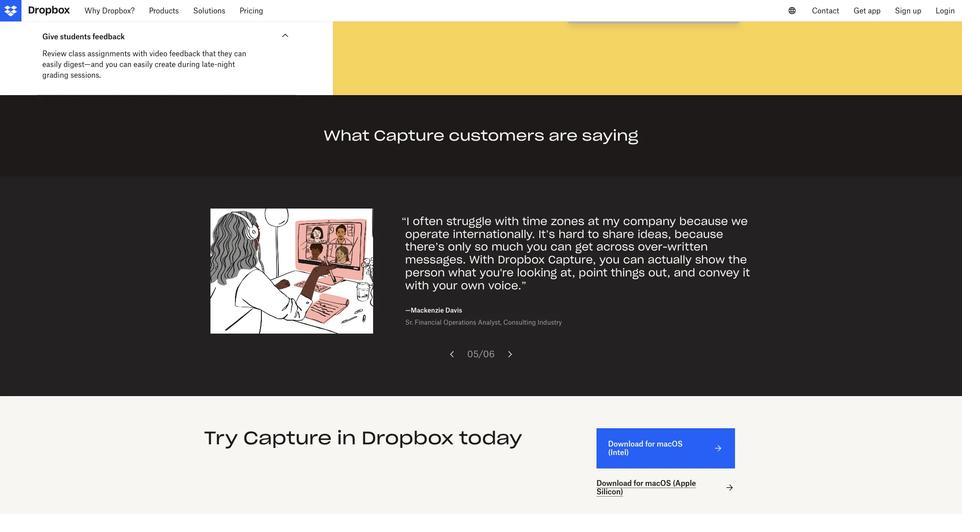 Task type: describe. For each thing, give the bounding box(es) containing it.
macos for download for macos (intel)
[[657, 440, 683, 449]]

over-
[[639, 240, 668, 254]]

late-
[[202, 60, 217, 69]]

looking
[[518, 266, 557, 280]]

try
[[204, 427, 238, 450]]

across
[[597, 240, 635, 254]]

get
[[576, 240, 594, 254]]

up
[[914, 6, 922, 15]]

in
[[337, 427, 356, 450]]

it's
[[539, 228, 556, 241]]

download for macos (intel)
[[609, 440, 683, 458]]

with for struggle
[[495, 215, 519, 228]]

written
[[668, 240, 709, 254]]

can right they
[[234, 49, 247, 58]]

you're
[[480, 266, 514, 280]]

get
[[854, 6, 867, 15]]

the
[[729, 253, 748, 267]]

—mackenzie
[[406, 307, 444, 314]]

—mackenzie davis
[[406, 307, 463, 314]]

login link
[[929, 0, 963, 21]]

pricing link
[[233, 0, 271, 21]]

grading
[[42, 71, 69, 80]]

consulting
[[504, 319, 536, 327]]

get app button
[[847, 0, 889, 21]]

capture,
[[549, 253, 596, 267]]

what capture customers are saying
[[324, 127, 639, 145]]

financial
[[415, 319, 442, 327]]

(apple
[[673, 480, 697, 489]]

login
[[937, 6, 956, 15]]

"i
[[402, 215, 410, 228]]

solutions
[[193, 6, 226, 15]]

"i often struggle with time zones at my company because we operate internationally. it's hard to share ideas, because there's only so much you can get across over-written messages. with dropbox capture, you can actually show the person what you're looking at, point things out, and convey it with your own voice."
[[402, 215, 751, 293]]

feedback inside review class assignments with video feedback that they can easily digest—and you can easily create during late-night grading sessions.
[[169, 49, 200, 58]]

can left out,
[[624, 253, 645, 267]]

review
[[42, 49, 67, 58]]

products
[[149, 6, 179, 15]]

we
[[732, 215, 749, 228]]

sr.
[[406, 319, 413, 327]]

struggle
[[447, 215, 492, 228]]

out,
[[649, 266, 671, 280]]

can left get
[[551, 240, 572, 254]]

at
[[588, 215, 600, 228]]

point
[[579, 266, 608, 280]]

industry
[[538, 319, 562, 327]]

macos for download for macos (apple silicon)
[[646, 480, 672, 489]]

sr. financial operations analyst, consulting industry
[[406, 319, 562, 327]]

own
[[461, 279, 485, 293]]

hard
[[559, 228, 585, 241]]

video
[[149, 49, 168, 58]]

create
[[155, 60, 176, 69]]

it
[[743, 266, 751, 280]]

today
[[459, 427, 523, 450]]

actually
[[648, 253, 692, 267]]

give students feedback
[[42, 32, 125, 41]]

that
[[202, 49, 216, 58]]

review class assignments with video feedback that they can easily digest—and you can easily create during late-night grading sessions.
[[42, 49, 247, 80]]

dropbox inside "i often struggle with time zones at my company because we operate internationally. it's hard to share ideas, because there's only so much you can get across over-written messages. with dropbox capture, you can actually show the person what you're looking at, point things out, and convey it with your own voice."
[[498, 253, 545, 267]]

sessions.
[[71, 71, 101, 80]]

my
[[603, 215, 620, 228]]

often
[[413, 215, 443, 228]]

dropbox?
[[102, 6, 135, 15]]

time
[[523, 215, 548, 228]]

try capture in dropbox today
[[204, 427, 523, 450]]

you inside review class assignments with video feedback that they can easily digest—and you can easily create during late-night grading sessions.
[[105, 60, 118, 69]]

and
[[674, 266, 696, 280]]

download for macos (apple silicon) link
[[597, 480, 736, 497]]

there's
[[406, 240, 445, 254]]



Task type: locate. For each thing, give the bounding box(es) containing it.
app
[[869, 6, 881, 15]]

1 vertical spatial dropbox
[[362, 427, 454, 450]]

1 vertical spatial macos
[[646, 480, 672, 489]]

1 horizontal spatial capture
[[374, 127, 445, 145]]

internationally.
[[453, 228, 536, 241]]

silicon)
[[597, 488, 624, 497]]

for inside download for macos (apple silicon)
[[634, 480, 644, 489]]

2 horizontal spatial you
[[600, 253, 620, 267]]

they
[[218, 49, 232, 58]]

easily
[[42, 60, 62, 69], [134, 60, 153, 69]]

capture
[[374, 127, 445, 145], [244, 427, 332, 450]]

download for macos (apple silicon)
[[597, 480, 697, 497]]

voice."
[[489, 279, 527, 293]]

night
[[217, 60, 235, 69]]

1 horizontal spatial feedback
[[169, 49, 200, 58]]

macos inside download for macos (apple silicon)
[[646, 480, 672, 489]]

easily down video
[[134, 60, 153, 69]]

sign up link
[[889, 0, 929, 21]]

can down assignments on the top left of page
[[120, 60, 132, 69]]

with inside review class assignments with video feedback that they can easily digest—and you can easily create during late-night grading sessions.
[[133, 49, 148, 58]]

2 vertical spatial with
[[406, 279, 430, 293]]

company
[[624, 215, 677, 228]]

you down assignments on the top left of page
[[105, 60, 118, 69]]

class
[[69, 49, 86, 58]]

show
[[696, 253, 726, 267]]

get app
[[854, 6, 881, 15]]

because up written
[[680, 215, 729, 228]]

analyst,
[[478, 319, 502, 327]]

0 horizontal spatial easily
[[42, 60, 62, 69]]

0 horizontal spatial dropbox
[[362, 427, 454, 450]]

0 horizontal spatial with
[[133, 49, 148, 58]]

zones
[[551, 215, 585, 228]]

solutions button
[[186, 0, 233, 21]]

1 horizontal spatial dropbox
[[498, 253, 545, 267]]

much
[[492, 240, 524, 254]]

capture for what
[[374, 127, 445, 145]]

feedback up assignments on the top left of page
[[93, 32, 125, 41]]

macos inside download for macos (intel)
[[657, 440, 683, 449]]

for for (apple
[[634, 480, 644, 489]]

you down the share at the top right of the page
[[600, 253, 620, 267]]

download inside download for macos (intel)
[[609, 440, 644, 449]]

1 horizontal spatial you
[[527, 240, 548, 254]]

0 vertical spatial feedback
[[93, 32, 125, 41]]

products button
[[142, 0, 186, 21]]

for for (intel)
[[646, 440, 656, 449]]

why
[[85, 6, 100, 15]]

05/06
[[468, 349, 495, 360]]

0 vertical spatial dropbox
[[498, 253, 545, 267]]

at,
[[561, 266, 576, 280]]

1 vertical spatial download
[[597, 480, 632, 489]]

with for assignments
[[133, 49, 148, 58]]

1 vertical spatial with
[[495, 215, 519, 228]]

messages.
[[406, 253, 466, 267]]

for right silicon)
[[634, 480, 644, 489]]

with
[[470, 253, 495, 267]]

operate
[[406, 228, 450, 241]]

0 horizontal spatial feedback
[[93, 32, 125, 41]]

for
[[646, 440, 656, 449], [634, 480, 644, 489]]

2 horizontal spatial with
[[495, 215, 519, 228]]

sign up
[[896, 6, 922, 15]]

download inside download for macos (apple silicon)
[[597, 480, 632, 489]]

pricing
[[240, 6, 263, 15]]

dropbox
[[498, 253, 545, 267], [362, 427, 454, 450]]

1 vertical spatial capture
[[244, 427, 332, 450]]

to
[[588, 228, 600, 241]]

download for macos (intel) link
[[597, 429, 736, 469]]

what
[[324, 127, 370, 145]]

students
[[60, 32, 91, 41]]

capture for try
[[244, 427, 332, 450]]

can
[[234, 49, 247, 58], [120, 60, 132, 69], [551, 240, 572, 254], [624, 253, 645, 267]]

operations
[[444, 319, 477, 327]]

only
[[448, 240, 472, 254]]

customers
[[449, 127, 545, 145]]

because
[[680, 215, 729, 228], [675, 228, 724, 241]]

you up looking
[[527, 240, 548, 254]]

0 vertical spatial with
[[133, 49, 148, 58]]

macos
[[657, 440, 683, 449], [646, 480, 672, 489]]

for inside download for macos (intel)
[[646, 440, 656, 449]]

0 vertical spatial for
[[646, 440, 656, 449]]

during
[[178, 60, 200, 69]]

0 horizontal spatial for
[[634, 480, 644, 489]]

convey
[[699, 266, 740, 280]]

macos up (apple
[[657, 440, 683, 449]]

sign
[[896, 6, 912, 15]]

what
[[449, 266, 477, 280]]

1 vertical spatial for
[[634, 480, 644, 489]]

why dropbox? button
[[77, 0, 142, 21]]

download for download for macos (apple silicon)
[[597, 480, 632, 489]]

assignments
[[88, 49, 131, 58]]

are
[[549, 127, 578, 145]]

digest—and
[[64, 60, 104, 69]]

things
[[611, 266, 645, 280]]

2 easily from the left
[[134, 60, 153, 69]]

download for download for macos (intel)
[[609, 440, 644, 449]]

why dropbox?
[[85, 6, 135, 15]]

a person video chats with 4 other people image
[[211, 209, 373, 334]]

for right (intel)
[[646, 440, 656, 449]]

(intel)
[[609, 449, 629, 458]]

macos left (apple
[[646, 480, 672, 489]]

0 vertical spatial capture
[[374, 127, 445, 145]]

because up show
[[675, 228, 724, 241]]

0 vertical spatial macos
[[657, 440, 683, 449]]

with up "—mackenzie"
[[406, 279, 430, 293]]

0 horizontal spatial capture
[[244, 427, 332, 450]]

1 horizontal spatial easily
[[134, 60, 153, 69]]

feedback up the during
[[169, 49, 200, 58]]

contact button
[[806, 0, 847, 21]]

easily down review
[[42, 60, 62, 69]]

0 vertical spatial download
[[609, 440, 644, 449]]

person
[[406, 266, 445, 280]]

give
[[42, 32, 58, 41]]

1 easily from the left
[[42, 60, 62, 69]]

1 vertical spatial feedback
[[169, 49, 200, 58]]

1 horizontal spatial with
[[406, 279, 430, 293]]

a screenshot of chart, with a circle drawn over part of the image and the dropbox capture toolbar image
[[355, 0, 941, 74]]

1 horizontal spatial for
[[646, 440, 656, 449]]

ideas,
[[638, 228, 672, 241]]

0 horizontal spatial you
[[105, 60, 118, 69]]

with up the much
[[495, 215, 519, 228]]

with left video
[[133, 49, 148, 58]]

share
[[603, 228, 635, 241]]

with
[[133, 49, 148, 58], [495, 215, 519, 228], [406, 279, 430, 293]]

saying
[[583, 127, 639, 145]]



Task type: vqa. For each thing, say whether or not it's contained in the screenshot.
Dropbox to the bottom
yes



